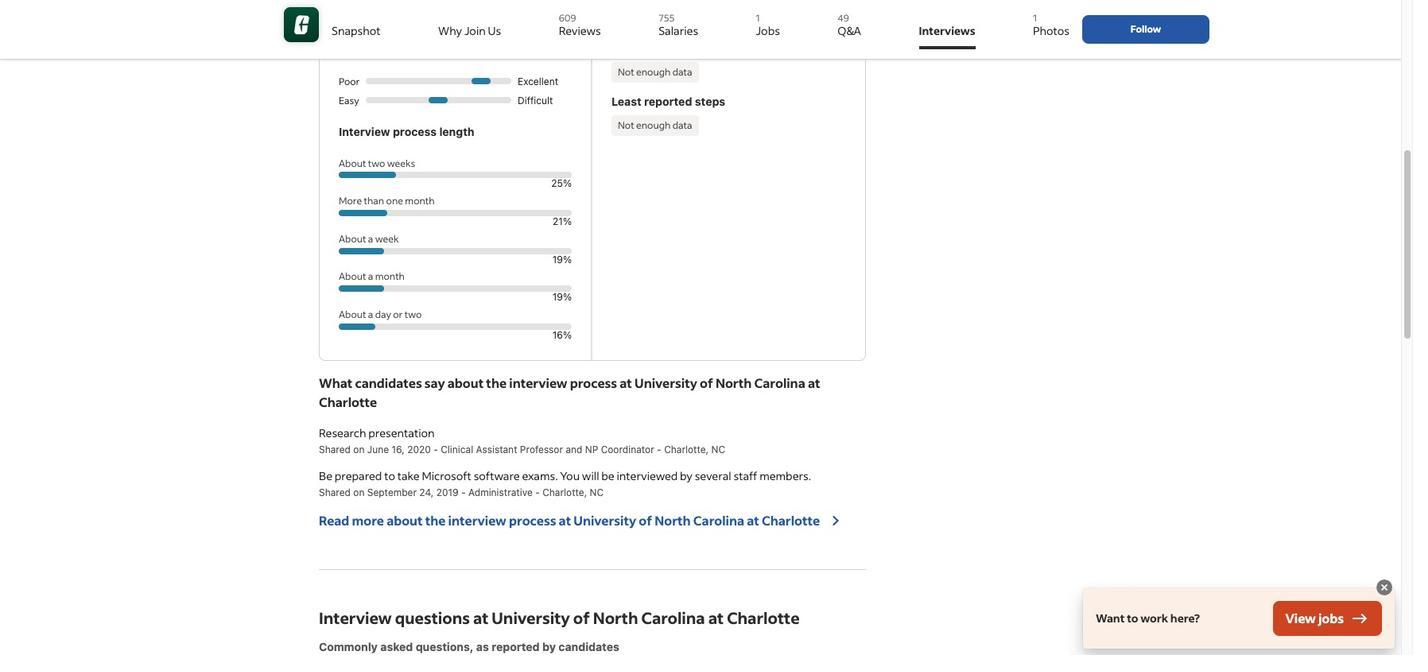 Task type: vqa. For each thing, say whether or not it's contained in the screenshot.
bottom Interview
yes



Task type: locate. For each thing, give the bounding box(es) containing it.
month down week
[[375, 271, 405, 283]]

to
[[384, 469, 395, 484], [1127, 611, 1139, 626]]

by
[[680, 469, 693, 484], [543, 641, 556, 654]]

0 vertical spatial not enough data
[[618, 66, 693, 78]]

0 horizontal spatial about
[[387, 512, 423, 529]]

1 vertical spatial not enough data
[[618, 119, 693, 131]]

the down '24,'
[[425, 512, 446, 529]]

administrative
[[469, 487, 533, 499]]

a for week
[[368, 233, 373, 245]]

charlotte
[[319, 393, 377, 410], [762, 512, 820, 529], [727, 608, 800, 629]]

candidates down interview questions at university of north carolina at charlotte
[[559, 641, 620, 654]]

0 horizontal spatial charlotte,
[[543, 487, 587, 499]]

1 about from the top
[[339, 157, 366, 169]]

1 vertical spatial 19%
[[553, 291, 572, 303]]

charlotte, down you
[[543, 487, 587, 499]]

process
[[393, 125, 437, 139], [570, 374, 617, 391], [509, 512, 556, 529]]

0 horizontal spatial reported
[[492, 641, 540, 654]]

interview for interview questions at university of north carolina at charlotte
[[319, 608, 392, 629]]

2 vertical spatial a
[[368, 309, 373, 321]]

2 data from the top
[[673, 119, 693, 131]]

24,
[[420, 487, 434, 499]]

0 horizontal spatial candidates
[[355, 374, 422, 391]]

2 horizontal spatial process
[[570, 374, 617, 391]]

0 vertical spatial university
[[635, 374, 698, 391]]

nc inside be prepared to take microsoft software exams. you will be interviewed by several staff members. shared on september 24, 2019 - administrative - charlotte, nc
[[590, 487, 604, 499]]

1 horizontal spatial interview
[[509, 374, 568, 391]]

about a day or two
[[339, 309, 422, 321]]

shared down be
[[319, 487, 351, 499]]

view
[[1286, 610, 1317, 627]]

as
[[476, 641, 489, 654]]

a left day
[[368, 309, 373, 321]]

reported right as
[[492, 641, 540, 654]]

0 horizontal spatial two
[[368, 157, 385, 169]]

0 vertical spatial interview
[[509, 374, 568, 391]]

about inside what candidates say about the interview process at university of north carolina at charlotte
[[448, 374, 484, 391]]

- right 2019
[[461, 487, 466, 499]]

0 horizontal spatial of
[[573, 608, 590, 629]]

0 vertical spatial nc
[[712, 444, 726, 456]]

0 vertical spatial process
[[393, 125, 437, 139]]

about up more
[[339, 157, 366, 169]]

0 vertical spatial shared
[[319, 444, 351, 456]]

1 vertical spatial month
[[375, 271, 405, 283]]

1 1 from the left
[[756, 12, 760, 24]]

carolina
[[755, 374, 806, 391], [694, 512, 745, 529], [642, 608, 705, 629]]

1 vertical spatial interview
[[448, 512, 507, 529]]

2 vertical spatial process
[[509, 512, 556, 529]]

data
[[673, 66, 693, 78], [673, 119, 693, 131]]

at
[[620, 374, 632, 391], [808, 374, 821, 391], [559, 512, 571, 529], [747, 512, 760, 529], [473, 608, 489, 629], [709, 608, 724, 629]]

0 vertical spatial 19%
[[553, 253, 572, 265]]

month
[[405, 195, 435, 207], [375, 271, 405, 283]]

1 horizontal spatial by
[[680, 469, 693, 484]]

by down interview questions at university of north carolina at charlotte
[[543, 641, 556, 654]]

nc down will
[[590, 487, 604, 499]]

interview
[[509, 374, 568, 391], [448, 512, 507, 529]]

0 horizontal spatial 1
[[756, 12, 760, 24]]

2 about from the top
[[339, 233, 366, 245]]

the
[[486, 374, 507, 391], [425, 512, 446, 529]]

0 vertical spatial by
[[680, 469, 693, 484]]

1 vertical spatial on
[[353, 487, 365, 499]]

about left week
[[339, 233, 366, 245]]

1 vertical spatial about
[[387, 512, 423, 529]]

about two weeks
[[339, 157, 415, 169]]

19% down '21%'
[[553, 253, 572, 265]]

to left the work on the bottom right
[[1127, 611, 1139, 626]]

about right say
[[448, 374, 484, 391]]

software
[[474, 469, 520, 484]]

to up september
[[384, 469, 395, 484]]

a for month
[[368, 271, 373, 283]]

0 vertical spatial interview
[[339, 125, 390, 139]]

1 horizontal spatial to
[[1127, 611, 1139, 626]]

2 a from the top
[[368, 271, 373, 283]]

0 vertical spatial to
[[384, 469, 395, 484]]

1 inside 1 jobs
[[756, 12, 760, 24]]

0 vertical spatial about
[[448, 374, 484, 391]]

more than one month
[[339, 195, 435, 207]]

- up interviewed
[[657, 444, 662, 456]]

1 shared from the top
[[319, 444, 351, 456]]

- right 2020
[[434, 444, 438, 456]]

3 about from the top
[[339, 271, 366, 283]]

0 vertical spatial data
[[673, 66, 693, 78]]

shared down research
[[319, 444, 351, 456]]

several
[[695, 469, 732, 484]]

0 horizontal spatial by
[[543, 641, 556, 654]]

609 reviews
[[559, 12, 601, 38]]

about
[[339, 157, 366, 169], [339, 233, 366, 245], [339, 271, 366, 283], [339, 309, 366, 321]]

interviews
[[919, 23, 976, 38]]

a
[[368, 233, 373, 245], [368, 271, 373, 283], [368, 309, 373, 321]]

1 horizontal spatial month
[[405, 195, 435, 207]]

enough
[[637, 66, 671, 78], [637, 119, 671, 131]]

interview
[[339, 125, 390, 139], [319, 608, 392, 629]]

1 vertical spatial interview
[[319, 608, 392, 629]]

1 on from the top
[[353, 444, 365, 456]]

data up least reported steps
[[673, 66, 693, 78]]

process down administrative
[[509, 512, 556, 529]]

2 vertical spatial charlotte
[[727, 608, 800, 629]]

excellent
[[518, 75, 559, 87]]

2 not enough data from the top
[[618, 119, 693, 131]]

1 vertical spatial charlotte,
[[543, 487, 587, 499]]

more
[[339, 195, 362, 207]]

university up coordinator
[[635, 374, 698, 391]]

about down about a week
[[339, 271, 366, 283]]

coordinator
[[601, 444, 655, 456]]

not up least
[[618, 66, 635, 78]]

reported right least
[[644, 95, 693, 109]]

1 horizontal spatial north
[[655, 512, 691, 529]]

than
[[364, 195, 384, 207]]

view jobs link
[[1273, 601, 1383, 636]]

not down least
[[618, 119, 635, 131]]

755
[[659, 12, 675, 24]]

shared inside be prepared to take microsoft software exams. you will be interviewed by several staff members. shared on september 24, 2019 - administrative - charlotte, nc
[[319, 487, 351, 499]]

2 shared from the top
[[319, 487, 351, 499]]

1 vertical spatial two
[[405, 309, 422, 321]]

on
[[353, 444, 365, 456], [353, 487, 365, 499]]

difficult
[[518, 94, 553, 106]]

0 horizontal spatial process
[[393, 125, 437, 139]]

1 horizontal spatial about
[[448, 374, 484, 391]]

3 a from the top
[[368, 309, 373, 321]]

interviews link
[[919, 6, 976, 49]]

what
[[319, 374, 353, 391]]

university
[[635, 374, 698, 391], [574, 512, 637, 529], [492, 608, 570, 629]]

19% up '16%'
[[553, 291, 572, 303]]

why
[[438, 23, 462, 38]]

interview up about two weeks
[[339, 125, 390, 139]]

0 vertical spatial candidates
[[355, 374, 422, 391]]

about
[[448, 374, 484, 391], [387, 512, 423, 529]]

1 vertical spatial the
[[425, 512, 446, 529]]

university up commonly asked questions, as reported by candidates
[[492, 608, 570, 629]]

1 19% from the top
[[553, 253, 572, 265]]

609
[[559, 12, 577, 24]]

2 vertical spatial north
[[593, 608, 638, 629]]

1 vertical spatial by
[[543, 641, 556, 654]]

interview inside what candidates say about the interview process at university of north carolina at charlotte
[[509, 374, 568, 391]]

4 about from the top
[[339, 309, 366, 321]]

shared
[[319, 444, 351, 456], [319, 487, 351, 499]]

not enough data up least reported steps
[[618, 66, 693, 78]]

nc up several
[[712, 444, 726, 456]]

process up the weeks
[[393, 125, 437, 139]]

2 on from the top
[[353, 487, 365, 499]]

interview up commonly
[[319, 608, 392, 629]]

questions,
[[416, 641, 474, 654]]

candidates
[[355, 374, 422, 391], [559, 641, 620, 654]]

1 vertical spatial north
[[655, 512, 691, 529]]

0 vertical spatial a
[[368, 233, 373, 245]]

questions
[[395, 608, 470, 629]]

1 vertical spatial not
[[618, 119, 635, 131]]

on inside be prepared to take microsoft software exams. you will be interviewed by several staff members. shared on september 24, 2019 - administrative - charlotte, nc
[[353, 487, 365, 499]]

1 horizontal spatial candidates
[[559, 641, 620, 654]]

on left june
[[353, 444, 365, 456]]

not enough data
[[618, 66, 693, 78], [618, 119, 693, 131]]

1 horizontal spatial of
[[639, 512, 652, 529]]

2 horizontal spatial of
[[700, 374, 713, 391]]

1 horizontal spatial process
[[509, 512, 556, 529]]

0 vertical spatial not
[[618, 66, 635, 78]]

0 vertical spatial north
[[716, 374, 752, 391]]

two
[[368, 157, 385, 169], [405, 309, 422, 321]]

1 horizontal spatial two
[[405, 309, 422, 321]]

0 vertical spatial charlotte
[[319, 393, 377, 410]]

a for day
[[368, 309, 373, 321]]

0 vertical spatial on
[[353, 444, 365, 456]]

want
[[1096, 611, 1125, 626]]

0 vertical spatial enough
[[637, 66, 671, 78]]

1 data from the top
[[673, 66, 693, 78]]

1 vertical spatial process
[[570, 374, 617, 391]]

0 vertical spatial charlotte,
[[664, 444, 709, 456]]

want to work here?
[[1096, 611, 1200, 626]]

1 vertical spatial to
[[1127, 611, 1139, 626]]

a left week
[[368, 233, 373, 245]]

be
[[602, 469, 615, 484]]

assistant
[[476, 444, 518, 456]]

0 horizontal spatial nc
[[590, 487, 604, 499]]

clinical
[[441, 444, 474, 456]]

1 vertical spatial nc
[[590, 487, 604, 499]]

by inside be prepared to take microsoft software exams. you will be interviewed by several staff members. shared on september 24, 2019 - administrative - charlotte, nc
[[680, 469, 693, 484]]

0 vertical spatial the
[[486, 374, 507, 391]]

interview down '16%'
[[509, 374, 568, 391]]

north inside what candidates say about the interview process at university of north carolina at charlotte
[[716, 374, 752, 391]]

two left the weeks
[[368, 157, 385, 169]]

1 not enough data from the top
[[618, 66, 693, 78]]

1 inside 1 photos
[[1033, 12, 1038, 24]]

1 vertical spatial data
[[673, 119, 693, 131]]

2 19% from the top
[[553, 291, 572, 303]]

16,
[[392, 444, 405, 456]]

be
[[319, 469, 333, 484]]

process down '16%'
[[570, 374, 617, 391]]

1 vertical spatial a
[[368, 271, 373, 283]]

q&a
[[838, 23, 862, 38]]

1 vertical spatial of
[[639, 512, 652, 529]]

data down least reported steps
[[673, 119, 693, 131]]

a down about a week
[[368, 271, 373, 283]]

about left day
[[339, 309, 366, 321]]

university down be
[[574, 512, 637, 529]]

enough up least reported steps
[[637, 66, 671, 78]]

on down 'prepared'
[[353, 487, 365, 499]]

2 horizontal spatial north
[[716, 374, 752, 391]]

1 a from the top
[[368, 233, 373, 245]]

month right one
[[405, 195, 435, 207]]

49
[[838, 12, 850, 24]]

2 1 from the left
[[1033, 12, 1038, 24]]

1 not from the top
[[618, 66, 635, 78]]

0 vertical spatial reported
[[644, 95, 693, 109]]

here?
[[1171, 611, 1200, 626]]

-
[[434, 444, 438, 456], [657, 444, 662, 456], [461, 487, 466, 499], [536, 487, 540, 499]]

photos
[[1033, 23, 1070, 38]]

read
[[319, 512, 350, 529]]

not enough data down least reported steps
[[618, 119, 693, 131]]

not
[[618, 66, 635, 78], [618, 119, 635, 131]]

0 vertical spatial two
[[368, 157, 385, 169]]

enough down least reported steps
[[637, 119, 671, 131]]

about a month
[[339, 271, 405, 283]]

1 vertical spatial enough
[[637, 119, 671, 131]]

1 vertical spatial carolina
[[694, 512, 745, 529]]

take
[[398, 469, 420, 484]]

two right the or
[[405, 309, 422, 321]]

close image
[[1376, 578, 1395, 597]]

by left several
[[680, 469, 693, 484]]

19% for week
[[553, 253, 572, 265]]

candidates left say
[[355, 374, 422, 391]]

1 vertical spatial candidates
[[559, 641, 620, 654]]

the right say
[[486, 374, 507, 391]]

why join us
[[438, 23, 501, 38]]

of inside what candidates say about the interview process at university of north carolina at charlotte
[[700, 374, 713, 391]]

1 horizontal spatial 1
[[1033, 12, 1038, 24]]

charlotte, up several
[[664, 444, 709, 456]]

1 vertical spatial shared
[[319, 487, 351, 499]]

0 vertical spatial carolina
[[755, 374, 806, 391]]

np
[[585, 444, 599, 456]]

interview down administrative
[[448, 512, 507, 529]]

1 horizontal spatial nc
[[712, 444, 726, 456]]

2 vertical spatial of
[[573, 608, 590, 629]]

about down september
[[387, 512, 423, 529]]

1 photos
[[1033, 12, 1070, 38]]

0 vertical spatial of
[[700, 374, 713, 391]]

1 horizontal spatial the
[[486, 374, 507, 391]]

1 horizontal spatial charlotte,
[[664, 444, 709, 456]]

0 horizontal spatial to
[[384, 469, 395, 484]]

1 for jobs
[[756, 12, 760, 24]]



Task type: describe. For each thing, give the bounding box(es) containing it.
staff
[[734, 469, 758, 484]]

interview questions at university of north carolina at charlotte
[[319, 608, 800, 629]]

poor
[[339, 75, 360, 87]]

why join us link
[[438, 6, 501, 49]]

nc inside the research presentation shared on june 16, 2020 - clinical assistant professor and np coordinator - charlotte, nc
[[712, 444, 726, 456]]

least reported steps
[[612, 95, 726, 109]]

about for about a week
[[339, 233, 366, 245]]

week
[[375, 233, 399, 245]]

shared inside the research presentation shared on june 16, 2020 - clinical assistant professor and np coordinator - charlotte, nc
[[319, 444, 351, 456]]

jobs
[[756, 23, 780, 38]]

what candidates say about the interview process at university of north carolina at charlotte
[[319, 374, 821, 410]]

june
[[367, 444, 389, 456]]

prepared
[[335, 469, 382, 484]]

september
[[367, 487, 417, 499]]

will
[[582, 469, 599, 484]]

2019
[[437, 487, 459, 499]]

read more about the interview process at university of north carolina at charlotte link
[[319, 512, 846, 531]]

say
[[425, 374, 445, 391]]

0 horizontal spatial north
[[593, 608, 638, 629]]

view jobs
[[1286, 610, 1345, 627]]

1 vertical spatial charlotte
[[762, 512, 820, 529]]

research presentation shared on june 16, 2020 - clinical assistant professor and np coordinator - charlotte, nc
[[319, 425, 726, 456]]

one
[[386, 195, 403, 207]]

the inside what candidates say about the interview process at university of north carolina at charlotte
[[486, 374, 507, 391]]

join
[[465, 23, 486, 38]]

755 salaries
[[659, 12, 699, 38]]

exams.
[[522, 469, 558, 484]]

interview for interview process length
[[339, 125, 390, 139]]

university inside what candidates say about the interview process at university of north carolina at charlotte
[[635, 374, 698, 391]]

- down exams.
[[536, 487, 540, 499]]

commonly asked questions, as reported by candidates
[[319, 641, 620, 654]]

microsoft
[[422, 469, 472, 484]]

work
[[1141, 611, 1169, 626]]

2 not from the top
[[618, 119, 635, 131]]

21%
[[553, 216, 572, 228]]

1 vertical spatial reported
[[492, 641, 540, 654]]

us
[[488, 23, 501, 38]]

on inside the research presentation shared on june 16, 2020 - clinical assistant professor and np coordinator - charlotte, nc
[[353, 444, 365, 456]]

about for about a day or two
[[339, 309, 366, 321]]

charlotte, inside the research presentation shared on june 16, 2020 - clinical assistant professor and np coordinator - charlotte, nc
[[664, 444, 709, 456]]

carolina inside read more about the interview process at university of north carolina at charlotte link
[[694, 512, 745, 529]]

jobs
[[1319, 610, 1345, 627]]

0 horizontal spatial the
[[425, 512, 446, 529]]

about for about two weeks
[[339, 157, 366, 169]]

read more about the interview process at university of north carolina at charlotte
[[319, 512, 820, 529]]

professor
[[520, 444, 563, 456]]

charlotte inside what candidates say about the interview process at university of north carolina at charlotte
[[319, 393, 377, 410]]

0 horizontal spatial month
[[375, 271, 405, 283]]

interview process length
[[339, 125, 475, 139]]

more
[[352, 512, 384, 529]]

of inside read more about the interview process at university of north carolina at charlotte link
[[639, 512, 652, 529]]

weeks
[[387, 157, 415, 169]]

2 vertical spatial carolina
[[642, 608, 705, 629]]

candidates inside what candidates say about the interview process at university of north carolina at charlotte
[[355, 374, 422, 391]]

25%
[[552, 178, 572, 190]]

and
[[566, 444, 583, 456]]

follow button
[[1083, 15, 1210, 44]]

reviews
[[559, 23, 601, 38]]

0 horizontal spatial interview
[[448, 512, 507, 529]]

charlotte, inside be prepared to take microsoft software exams. you will be interviewed by several staff members. shared on september 24, 2019 - administrative - charlotte, nc
[[543, 487, 587, 499]]

1 vertical spatial university
[[574, 512, 637, 529]]

about a week
[[339, 233, 399, 245]]

2020
[[408, 444, 431, 456]]

snapshot
[[332, 23, 381, 38]]

follow
[[1131, 23, 1162, 35]]

1 jobs
[[756, 12, 780, 38]]

49 q&a
[[838, 12, 862, 38]]

process inside what candidates say about the interview process at university of north carolina at charlotte
[[570, 374, 617, 391]]

presentation
[[369, 425, 435, 440]]

about for about a month
[[339, 271, 366, 283]]

asked
[[381, 641, 413, 654]]

commonly
[[319, 641, 378, 654]]

length
[[440, 125, 475, 139]]

you
[[560, 469, 580, 484]]

1 enough from the top
[[637, 66, 671, 78]]

2 enough from the top
[[637, 119, 671, 131]]

carolina inside what candidates say about the interview process at university of north carolina at charlotte
[[755, 374, 806, 391]]

2 vertical spatial university
[[492, 608, 570, 629]]

members.
[[760, 469, 812, 484]]

be prepared to take microsoft software exams. you will be interviewed by several staff members. shared on september 24, 2019 - administrative - charlotte, nc
[[319, 469, 812, 499]]

1 for photos
[[1033, 12, 1038, 24]]

1 horizontal spatial reported
[[644, 95, 693, 109]]

snapshot link
[[332, 6, 381, 49]]

least
[[612, 95, 642, 109]]

0 vertical spatial month
[[405, 195, 435, 207]]

steps
[[695, 95, 726, 109]]

16%
[[553, 329, 572, 341]]

to inside be prepared to take microsoft software exams. you will be interviewed by several staff members. shared on september 24, 2019 - administrative - charlotte, nc
[[384, 469, 395, 484]]

day
[[375, 309, 391, 321]]

research
[[319, 425, 366, 440]]

or
[[393, 309, 403, 321]]

easy
[[339, 94, 359, 106]]

salaries
[[659, 23, 699, 38]]

interviewed
[[617, 469, 678, 484]]

19% for month
[[553, 291, 572, 303]]



